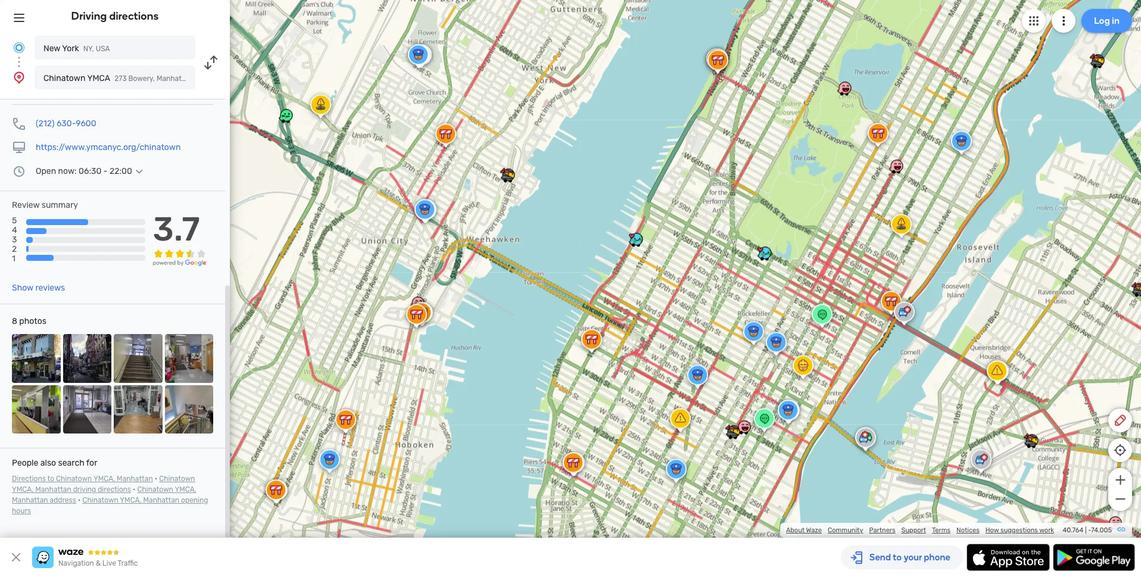 Task type: describe. For each thing, give the bounding box(es) containing it.
about waze community partners support terms notices how suggestions work
[[786, 527, 1054, 534]]

5
[[12, 216, 17, 226]]

8
[[12, 316, 17, 326]]

chinatown ymca, manhattan opening hours
[[12, 496, 208, 515]]

notices link
[[957, 527, 980, 534]]

community link
[[828, 527, 863, 534]]

call image
[[12, 117, 26, 131]]

how
[[986, 527, 999, 534]]

address
[[50, 496, 76, 505]]

to
[[47, 475, 54, 483]]

photos
[[19, 316, 46, 326]]

people
[[12, 458, 38, 468]]

ymca, up the chinatown ymca, manhattan address link
[[93, 475, 115, 483]]

image 7 of chinatown ymca, manhattan image
[[114, 385, 162, 434]]

|
[[1085, 527, 1087, 534]]

partners
[[869, 527, 896, 534]]

partners link
[[869, 527, 896, 534]]

chinatown up 'driving'
[[56, 475, 92, 483]]

location image
[[12, 70, 26, 85]]

directions inside chinatown ymca, manhattan driving directions
[[98, 485, 131, 494]]

community
[[828, 527, 863, 534]]

chinatown for chinatown ymca, manhattan driving directions
[[159, 475, 195, 483]]

review summary
[[12, 200, 78, 210]]

https://www.ymcanyc.org/chinatown
[[36, 142, 181, 152]]

ymca, for opening
[[120, 496, 142, 505]]

9600
[[76, 119, 96, 129]]

how suggestions work link
[[986, 527, 1054, 534]]

bowery,
[[128, 74, 155, 83]]

(212)
[[36, 119, 54, 129]]

navigation & live traffic
[[58, 559, 138, 568]]

chinatown ymca, manhattan address link
[[12, 485, 196, 505]]

3.7
[[153, 210, 200, 249]]

notices
[[957, 527, 980, 534]]

manhattan,
[[157, 74, 194, 83]]

2
[[12, 244, 17, 255]]

manhattan for chinatown ymca, manhattan driving directions
[[35, 485, 71, 494]]

74.005
[[1091, 527, 1112, 534]]

driving
[[71, 10, 107, 23]]

ymca, for driving
[[12, 485, 33, 494]]

40.764 | -74.005
[[1063, 527, 1112, 534]]

image 4 of chinatown ymca, manhattan image
[[165, 334, 213, 383]]

about waze link
[[786, 527, 822, 534]]

now:
[[58, 166, 77, 176]]

273
[[114, 74, 127, 83]]

directions to chinatown ymca, manhattan
[[12, 475, 153, 483]]

live
[[102, 559, 116, 568]]

open
[[36, 166, 56, 176]]

630-
[[57, 119, 76, 129]]

8 photos
[[12, 316, 46, 326]]

06:30
[[79, 166, 101, 176]]

about
[[786, 527, 805, 534]]

image 1 of chinatown ymca, manhattan image
[[12, 334, 60, 383]]

support
[[901, 527, 926, 534]]

computer image
[[12, 141, 26, 155]]

for
[[86, 458, 97, 468]]

40.764
[[1063, 527, 1084, 534]]

3
[[12, 235, 17, 245]]

suggestions
[[1001, 527, 1038, 534]]

chinatown for chinatown ymca, manhattan opening hours
[[82, 496, 118, 505]]

support link
[[901, 527, 926, 534]]

reviews
[[35, 283, 65, 293]]



Task type: vqa. For each thing, say whether or not it's contained in the screenshot.
Image 5 of Chinatown YMCA, Manhattan
yes



Task type: locate. For each thing, give the bounding box(es) containing it.
search
[[58, 458, 84, 468]]

zoom out image
[[1113, 492, 1128, 506]]

directions up chinatown ymca, manhattan opening hours
[[98, 485, 131, 494]]

pencil image
[[1113, 413, 1127, 428]]

chevron down image
[[132, 167, 146, 176]]

ymca, inside chinatown ymca, manhattan address
[[175, 485, 196, 494]]

new york ny, usa
[[43, 43, 110, 54]]

usa
[[96, 45, 110, 53]]

new
[[43, 43, 60, 54]]

image 6 of chinatown ymca, manhattan image
[[63, 385, 111, 434]]

- left 22:00
[[103, 166, 108, 176]]

ny,
[[83, 45, 94, 53]]

chinatown for chinatown ymca, manhattan address
[[137, 485, 173, 494]]

- right |
[[1088, 527, 1091, 534]]

4
[[12, 225, 17, 235]]

0 vertical spatial directions
[[109, 10, 159, 23]]

1 horizontal spatial -
[[1088, 527, 1091, 534]]

open now: 06:30 - 22:00
[[36, 166, 132, 176]]

1 vertical spatial directions
[[98, 485, 131, 494]]

ymca, down directions
[[12, 485, 33, 494]]

current location image
[[12, 41, 26, 55]]

x image
[[9, 550, 23, 565]]

chinatown down chinatown ymca, manhattan driving directions link
[[82, 496, 118, 505]]

states
[[220, 74, 242, 83]]

directions
[[109, 10, 159, 23], [98, 485, 131, 494]]

1 vertical spatial -
[[1088, 527, 1091, 534]]

chinatown for chinatown ymca 273 bowery, manhattan, united states
[[43, 73, 85, 83]]

united
[[196, 74, 218, 83]]

navigation
[[58, 559, 94, 568]]

chinatown ymca, manhattan opening hours link
[[12, 496, 208, 515]]

ymca, inside chinatown ymca, manhattan opening hours
[[120, 496, 142, 505]]

manhattan inside chinatown ymca, manhattan address
[[12, 496, 48, 505]]

5 4 3 2 1
[[12, 216, 17, 264]]

waze
[[806, 527, 822, 534]]

ymca,
[[93, 475, 115, 483], [12, 485, 33, 494], [175, 485, 196, 494], [120, 496, 142, 505]]

manhattan inside chinatown ymca, manhattan opening hours
[[143, 496, 179, 505]]

22:00
[[110, 166, 132, 176]]

chinatown inside chinatown ymca, manhattan opening hours
[[82, 496, 118, 505]]

summary
[[42, 200, 78, 210]]

ymca, for address
[[175, 485, 196, 494]]

(212) 630-9600
[[36, 119, 96, 129]]

driving
[[73, 485, 96, 494]]

also
[[40, 458, 56, 468]]

chinatown inside chinatown ymca, manhattan driving directions
[[159, 475, 195, 483]]

chinatown up chinatown ymca, manhattan opening hours "link"
[[137, 485, 173, 494]]

chinatown ymca 273 bowery, manhattan, united states
[[43, 73, 242, 83]]

0 horizontal spatial -
[[103, 166, 108, 176]]

chinatown ymca, manhattan driving directions link
[[12, 475, 195, 494]]

image 2 of chinatown ymca, manhattan image
[[63, 334, 111, 383]]

https://www.ymcanyc.org/chinatown link
[[36, 142, 181, 152]]

manhattan
[[117, 475, 153, 483], [35, 485, 71, 494], [12, 496, 48, 505], [143, 496, 179, 505]]

image 8 of chinatown ymca, manhattan image
[[165, 385, 213, 434]]

open now: 06:30 - 22:00 button
[[36, 166, 146, 176]]

show reviews
[[12, 283, 65, 293]]

hours
[[12, 507, 31, 515]]

image 3 of chinatown ymca, manhattan image
[[114, 334, 162, 383]]

clock image
[[12, 164, 26, 179]]

directions right driving
[[109, 10, 159, 23]]

york
[[62, 43, 79, 54]]

(212) 630-9600 link
[[36, 119, 96, 129]]

manhattan inside chinatown ymca, manhattan driving directions
[[35, 485, 71, 494]]

zoom in image
[[1113, 473, 1128, 487]]

ymca, down chinatown ymca, manhattan driving directions link
[[120, 496, 142, 505]]

manhattan left "opening"
[[143, 496, 179, 505]]

&
[[96, 559, 101, 568]]

chinatown up "opening"
[[159, 475, 195, 483]]

manhattan for chinatown ymca, manhattan address
[[12, 496, 48, 505]]

directions
[[12, 475, 46, 483]]

ymca, up "opening"
[[175, 485, 196, 494]]

1
[[12, 254, 15, 264]]

traffic
[[118, 559, 138, 568]]

opening
[[181, 496, 208, 505]]

people also search for
[[12, 458, 97, 468]]

chinatown
[[43, 73, 85, 83], [56, 475, 92, 483], [159, 475, 195, 483], [137, 485, 173, 494], [82, 496, 118, 505]]

work
[[1039, 527, 1054, 534]]

manhattan up the chinatown ymca, manhattan address link
[[117, 475, 153, 483]]

terms link
[[932, 527, 951, 534]]

review
[[12, 200, 40, 210]]

manhattan for chinatown ymca, manhattan opening hours
[[143, 496, 179, 505]]

manhattan up hours
[[12, 496, 48, 505]]

chinatown ymca, manhattan driving directions
[[12, 475, 195, 494]]

terms
[[932, 527, 951, 534]]

ymca, inside chinatown ymca, manhattan driving directions
[[12, 485, 33, 494]]

directions to chinatown ymca, manhattan link
[[12, 475, 153, 483]]

driving directions
[[71, 10, 159, 23]]

show
[[12, 283, 33, 293]]

chinatown down york
[[43, 73, 85, 83]]

-
[[103, 166, 108, 176], [1088, 527, 1091, 534]]

0 vertical spatial -
[[103, 166, 108, 176]]

chinatown ymca, manhattan address
[[12, 485, 196, 505]]

ymca
[[87, 73, 110, 83]]

chinatown inside chinatown ymca, manhattan address
[[137, 485, 173, 494]]

manhattan down the to
[[35, 485, 71, 494]]

image 5 of chinatown ymca, manhattan image
[[12, 385, 60, 434]]

link image
[[1117, 525, 1126, 534]]



